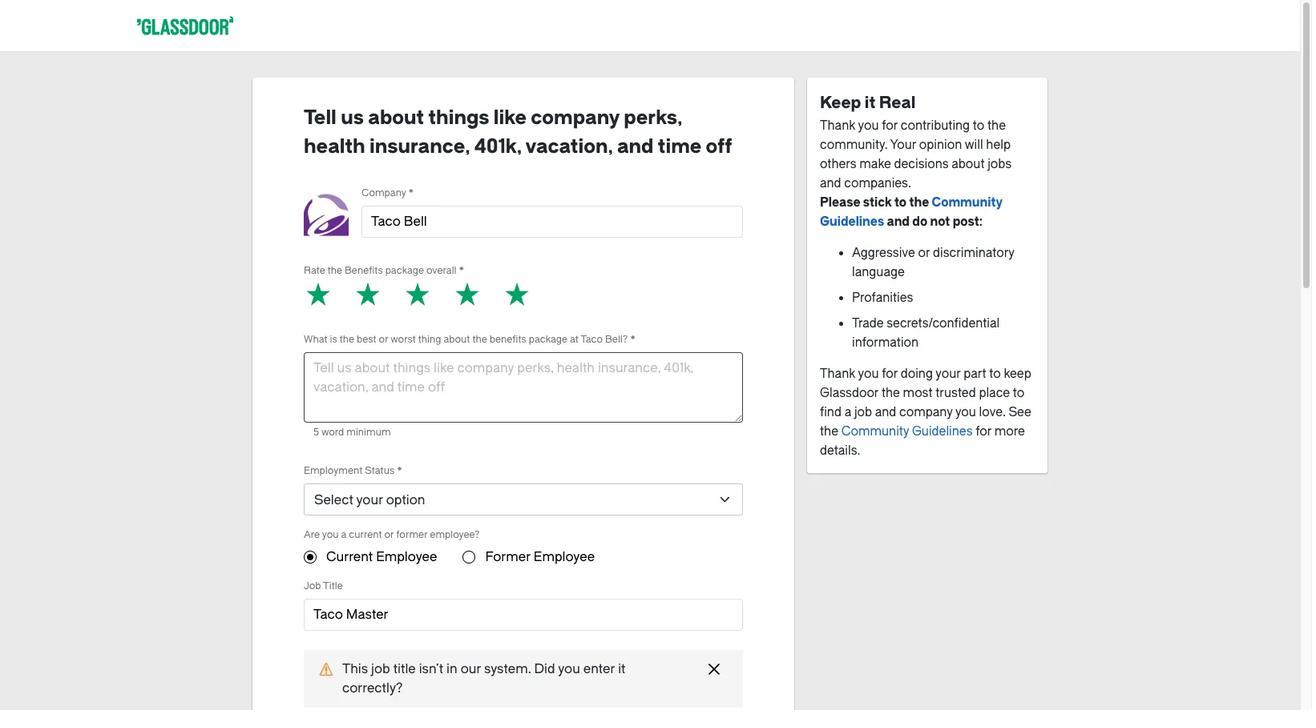 Task type: locate. For each thing, give the bounding box(es) containing it.
employee down former
[[376, 550, 437, 565]]

job down glassdoor on the right bottom of page
[[854, 406, 872, 420]]

2 employee from the left
[[534, 550, 595, 565]]

package left at
[[529, 334, 568, 345]]

aggressive
[[852, 246, 915, 260]]

like
[[494, 107, 527, 129]]

your down status
[[356, 493, 383, 508]]

system.
[[484, 662, 531, 677]]

1 horizontal spatial a
[[844, 406, 851, 420]]

keep it real thank you for contributing to the community. your opinion will help others make decisions about jobs and companies.
[[820, 94, 1012, 191]]

company down most
[[899, 406, 953, 420]]

employee
[[376, 550, 437, 565], [534, 550, 595, 565]]

1 vertical spatial about
[[952, 157, 985, 172]]

None field
[[361, 206, 743, 244], [304, 599, 743, 638]]

profanities
[[852, 291, 913, 305]]

company
[[531, 107, 620, 129], [899, 406, 953, 420]]

part
[[964, 367, 986, 381]]

Company * field
[[371, 212, 733, 232]]

a right find
[[844, 406, 851, 420]]

guidelines down 'please'
[[820, 215, 884, 229]]

you right are
[[322, 530, 339, 541]]

for left doing
[[882, 367, 898, 381]]

2 vertical spatial or
[[384, 530, 394, 541]]

guidelines down trusted
[[912, 425, 973, 439]]

decisions
[[894, 157, 949, 172]]

0 vertical spatial a
[[844, 406, 851, 420]]

1 vertical spatial company
[[899, 406, 953, 420]]

it
[[865, 94, 876, 112], [618, 662, 626, 677]]

0 horizontal spatial guidelines
[[820, 215, 884, 229]]

about
[[368, 107, 424, 129], [952, 157, 985, 172], [444, 334, 470, 345]]

1 vertical spatial it
[[618, 662, 626, 677]]

1 horizontal spatial package
[[529, 334, 568, 345]]

community for not
[[932, 196, 1002, 210]]

make
[[859, 157, 891, 172]]

2 thank from the top
[[820, 367, 855, 381]]

1 horizontal spatial company
[[899, 406, 953, 420]]

community
[[932, 196, 1002, 210], [841, 425, 909, 439]]

0 vertical spatial or
[[918, 246, 930, 260]]

none field for *
[[361, 206, 743, 244]]

you
[[858, 119, 879, 133], [858, 367, 879, 381], [955, 406, 976, 420], [322, 530, 339, 541], [558, 662, 580, 677]]

option
[[386, 493, 425, 508]]

taco bell image
[[304, 193, 349, 238]]

0 vertical spatial about
[[368, 107, 424, 129]]

0 vertical spatial none field
[[361, 206, 743, 244]]

the
[[987, 119, 1006, 133], [909, 196, 929, 210], [328, 265, 342, 277], [340, 334, 354, 345], [472, 334, 487, 345], [882, 386, 900, 401], [820, 425, 838, 439]]

contributing
[[901, 119, 970, 133]]

for inside keep it real thank you for contributing to the community. your opinion will help others make decisions about jobs and companies.
[[882, 119, 898, 133]]

job up correctly?
[[371, 662, 390, 677]]

about right thing at the top left of page
[[444, 334, 470, 345]]

see
[[1009, 406, 1031, 420]]

1 vertical spatial community guidelines
[[841, 425, 973, 439]]

opinion
[[919, 138, 962, 152]]

1 horizontal spatial guidelines
[[912, 425, 973, 439]]

1 vertical spatial community
[[841, 425, 909, 439]]

about inside tell us about things like company perks, health insurance, 401k, vacation, and time off
[[368, 107, 424, 129]]

* right the company
[[408, 188, 414, 199]]

about up insurance, on the left
[[368, 107, 424, 129]]

is
[[330, 334, 337, 345]]

tell us about things like company perks, health insurance, 401k, vacation, and time off
[[304, 107, 732, 158]]

0 horizontal spatial company
[[531, 107, 620, 129]]

0 vertical spatial thank
[[820, 119, 855, 133]]

employee?
[[430, 530, 480, 541]]

1 vertical spatial for
[[882, 367, 898, 381]]

2 vertical spatial for
[[976, 425, 991, 439]]

did
[[534, 662, 555, 677]]

2 horizontal spatial about
[[952, 157, 985, 172]]

companies.
[[844, 176, 911, 191]]

employee for former employee
[[534, 550, 595, 565]]

1 vertical spatial or
[[379, 334, 388, 345]]

0 horizontal spatial it
[[618, 662, 626, 677]]

thank inside keep it real thank you for contributing to the community. your opinion will help others make decisions about jobs and companies.
[[820, 119, 855, 133]]

and down others
[[820, 176, 841, 191]]

for
[[882, 119, 898, 133], [882, 367, 898, 381], [976, 425, 991, 439]]

0 vertical spatial your
[[936, 367, 961, 381]]

it left "real" at the right of the page
[[865, 94, 876, 112]]

1 vertical spatial none field
[[304, 599, 743, 638]]

thank
[[820, 119, 855, 133], [820, 367, 855, 381]]

1 employee from the left
[[376, 550, 437, 565]]

for up your
[[882, 119, 898, 133]]

1 vertical spatial guidelines
[[912, 425, 973, 439]]

0 vertical spatial job
[[854, 406, 872, 420]]

time
[[658, 135, 702, 158]]

select your option
[[314, 493, 425, 508]]

or down "do"
[[918, 246, 930, 260]]

or
[[918, 246, 930, 260], [379, 334, 388, 345], [384, 530, 394, 541]]

the up help at the right of page
[[987, 119, 1006, 133]]

you right did on the bottom of the page
[[558, 662, 580, 677]]

thank you for doing your part to keep glassdoor the most trusted place to find a job and company you love. see the
[[820, 367, 1031, 439]]

to down keep
[[1013, 386, 1025, 401]]

thank inside thank you for doing your part to keep glassdoor the most trusted place to find a job and company you love. see the
[[820, 367, 855, 381]]

your up trusted
[[936, 367, 961, 381]]

minimum
[[346, 427, 391, 438]]

0 horizontal spatial community
[[841, 425, 909, 439]]

guidelines
[[820, 215, 884, 229], [912, 425, 973, 439]]

and inside thank you for doing your part to keep glassdoor the most trusted place to find a job and company you love. see the
[[875, 406, 896, 420]]

trade
[[852, 317, 884, 331]]

in
[[447, 662, 457, 677]]

and down glassdoor on the right bottom of page
[[875, 406, 896, 420]]

or for what is the best or worst thing about the benefits package at taco bell? *
[[379, 334, 388, 345]]

to right stick
[[894, 196, 907, 210]]

1 vertical spatial thank
[[820, 367, 855, 381]]

current
[[349, 530, 382, 541]]

about inside keep it real thank you for contributing to the community. your opinion will help others make decisions about jobs and companies.
[[952, 157, 985, 172]]

rate the benefits package overall *
[[304, 265, 464, 277]]

stick
[[863, 196, 892, 210]]

company up the vacation,
[[531, 107, 620, 129]]

do
[[912, 215, 927, 229]]

employee right former at left
[[534, 550, 595, 565]]

discriminatory
[[933, 246, 1014, 260]]

none field for title
[[304, 599, 743, 638]]

current employee
[[326, 550, 437, 565]]

0 vertical spatial it
[[865, 94, 876, 112]]

place
[[979, 386, 1010, 401]]

or right best
[[379, 334, 388, 345]]

you inside keep it real thank you for contributing to the community. your opinion will help others make decisions about jobs and companies.
[[858, 119, 879, 133]]

are you a current or former employee?
[[304, 530, 480, 541]]

community.
[[820, 138, 888, 152]]

thank up glassdoor on the right bottom of page
[[820, 367, 855, 381]]

to up place
[[989, 367, 1001, 381]]

community guidelines for doing
[[841, 425, 973, 439]]

1 horizontal spatial employee
[[534, 550, 595, 565]]

trusted
[[936, 386, 976, 401]]

thank down keep
[[820, 119, 855, 133]]

or left former
[[384, 530, 394, 541]]

a
[[844, 406, 851, 420], [341, 530, 347, 541]]

0 horizontal spatial about
[[368, 107, 424, 129]]

about down will
[[952, 157, 985, 172]]

1 horizontal spatial community
[[932, 196, 1002, 210]]

0 vertical spatial for
[[882, 119, 898, 133]]

* right bell?
[[630, 334, 636, 345]]

1 vertical spatial a
[[341, 530, 347, 541]]

the left most
[[882, 386, 900, 401]]

overall
[[426, 265, 456, 277]]

company inside tell us about things like company perks, health insurance, 401k, vacation, and time off
[[531, 107, 620, 129]]

your
[[936, 367, 961, 381], [356, 493, 383, 508]]

correctly?
[[342, 681, 403, 696]]

title
[[393, 662, 416, 677]]

0 horizontal spatial a
[[341, 530, 347, 541]]

package
[[385, 265, 424, 277], [529, 334, 568, 345]]

community up post:
[[932, 196, 1002, 210]]

0 horizontal spatial job
[[371, 662, 390, 677]]

1 horizontal spatial your
[[936, 367, 961, 381]]

0 vertical spatial community guidelines
[[820, 196, 1002, 229]]

and down perks,
[[617, 135, 654, 158]]

and inside keep it real thank you for contributing to the community. your opinion will help others make decisions about jobs and companies.
[[820, 176, 841, 191]]

most
[[903, 386, 933, 401]]

job
[[854, 406, 872, 420], [371, 662, 390, 677]]

1 vertical spatial community guidelines link
[[841, 425, 973, 439]]

former employee
[[485, 550, 595, 565]]

you up community.
[[858, 119, 879, 133]]

Job Title field
[[313, 606, 733, 625]]

1 horizontal spatial job
[[854, 406, 872, 420]]

0 vertical spatial guidelines
[[820, 215, 884, 229]]

you inside this job title isn't in our system. did you enter it correctly?
[[558, 662, 580, 677]]

the right 'is'
[[340, 334, 354, 345]]

it right the enter at the left bottom
[[618, 662, 626, 677]]

the inside keep it real thank you for contributing to the community. your opinion will help others make decisions about jobs and companies.
[[987, 119, 1006, 133]]

the up "do"
[[909, 196, 929, 210]]

1 vertical spatial job
[[371, 662, 390, 677]]

and
[[617, 135, 654, 158], [820, 176, 841, 191], [887, 215, 910, 229], [875, 406, 896, 420]]

1 thank from the top
[[820, 119, 855, 133]]

company inside thank you for doing your part to keep glassdoor the most trusted place to find a job and company you love. see the
[[899, 406, 953, 420]]

to up will
[[973, 119, 984, 133]]

community guidelines link for doing
[[841, 425, 973, 439]]

0 horizontal spatial employee
[[376, 550, 437, 565]]

1 horizontal spatial about
[[444, 334, 470, 345]]

*
[[408, 188, 414, 199], [459, 265, 464, 277], [630, 334, 636, 345], [397, 466, 402, 477]]

to
[[973, 119, 984, 133], [894, 196, 907, 210], [989, 367, 1001, 381], [1013, 386, 1025, 401]]

0 vertical spatial package
[[385, 265, 424, 277]]

what
[[304, 334, 327, 345]]

for down love.
[[976, 425, 991, 439]]

1 horizontal spatial it
[[865, 94, 876, 112]]

a inside thank you for doing your part to keep glassdoor the most trusted place to find a job and company you love. see the
[[844, 406, 851, 420]]

0 vertical spatial company
[[531, 107, 620, 129]]

language
[[852, 265, 905, 280]]

a left current
[[341, 530, 347, 541]]

community guidelines link for the
[[820, 196, 1002, 229]]

community guidelines
[[820, 196, 1002, 229], [841, 425, 973, 439]]

word
[[321, 427, 344, 438]]

details.
[[820, 444, 860, 458]]

former
[[396, 530, 427, 541]]

community up details.
[[841, 425, 909, 439]]

2 vertical spatial about
[[444, 334, 470, 345]]

package left the overall
[[385, 265, 424, 277]]

0 horizontal spatial your
[[356, 493, 383, 508]]

0 vertical spatial community
[[932, 196, 1002, 210]]

it inside keep it real thank you for contributing to the community. your opinion will help others make decisions about jobs and companies.
[[865, 94, 876, 112]]

0 vertical spatial community guidelines link
[[820, 196, 1002, 229]]

job inside this job title isn't in our system. did you enter it correctly?
[[371, 662, 390, 677]]



Task type: describe. For each thing, give the bounding box(es) containing it.
0 horizontal spatial package
[[385, 265, 424, 277]]

secrets/confidential
[[887, 317, 1000, 331]]

find
[[820, 406, 841, 420]]

this job title isn't in our system. did you enter it correctly?
[[342, 662, 626, 696]]

community for details.
[[841, 425, 909, 439]]

employment status  *
[[304, 466, 402, 477]]

at
[[570, 334, 579, 345]]

others
[[820, 157, 856, 172]]

1 vertical spatial package
[[529, 334, 568, 345]]

insurance,
[[369, 135, 470, 158]]

community guidelines for the
[[820, 196, 1002, 229]]

enter
[[583, 662, 615, 677]]

bell?
[[605, 334, 628, 345]]

what is the best or worst thing about the benefits package at taco bell? *
[[304, 334, 636, 345]]

it inside this job title isn't in our system. did you enter it correctly?
[[618, 662, 626, 677]]

our
[[461, 662, 481, 677]]

keep
[[1004, 367, 1031, 381]]

doing
[[901, 367, 933, 381]]

tell
[[304, 107, 336, 129]]

the right rate
[[328, 265, 342, 277]]

benefits
[[345, 265, 383, 277]]

trade secrets/confidential information
[[852, 317, 1000, 350]]

job title
[[304, 581, 343, 592]]

the down find
[[820, 425, 838, 439]]

are
[[304, 530, 320, 541]]

* right status
[[397, 466, 402, 477]]

company
[[361, 188, 406, 199]]

worst
[[390, 334, 416, 345]]

post:
[[953, 215, 982, 229]]

benefits
[[489, 334, 526, 345]]

job
[[304, 581, 321, 592]]

401k,
[[474, 135, 522, 158]]

off
[[706, 135, 732, 158]]

or inside aggressive or discriminatory language
[[918, 246, 930, 260]]

things
[[428, 107, 489, 129]]

your
[[890, 138, 916, 152]]

for inside thank you for doing your part to keep glassdoor the most trusted place to find a job and company you love. see the
[[882, 367, 898, 381]]

more
[[994, 425, 1025, 439]]

aggressive or discriminatory language
[[852, 246, 1014, 280]]

thing
[[418, 334, 441, 345]]

guidelines for for
[[912, 425, 973, 439]]

you down trusted
[[955, 406, 976, 420]]

your inside thank you for doing your part to keep glassdoor the most trusted place to find a job and company you love. see the
[[936, 367, 961, 381]]

vacation,
[[525, 135, 613, 158]]

please stick to the
[[820, 196, 932, 210]]

keep
[[820, 94, 861, 112]]

glassdoor
[[820, 386, 879, 401]]

love.
[[979, 406, 1006, 420]]

help
[[986, 138, 1011, 152]]

none field company *
[[361, 206, 743, 244]]

5
[[313, 427, 319, 438]]

guidelines for and
[[820, 215, 884, 229]]

taco
[[581, 334, 603, 345]]

the left benefits
[[472, 334, 487, 345]]

or for are you a current or former employee?
[[384, 530, 394, 541]]

rate
[[304, 265, 325, 277]]

former
[[485, 550, 530, 565]]

not
[[930, 215, 950, 229]]

best
[[357, 334, 376, 345]]

and do not post:
[[884, 215, 982, 229]]

none field "job title"
[[304, 599, 743, 638]]

* right the overall
[[459, 265, 464, 277]]

information
[[852, 336, 919, 350]]

job inside thank you for doing your part to keep glassdoor the most trusted place to find a job and company you love. see the
[[854, 406, 872, 420]]

isn't
[[419, 662, 443, 677]]

and inside tell us about things like company perks, health insurance, 401k, vacation, and time off
[[617, 135, 654, 158]]

for more details.
[[820, 425, 1025, 458]]

will
[[965, 138, 983, 152]]

for inside for more details.
[[976, 425, 991, 439]]

select
[[314, 493, 353, 508]]

real
[[879, 94, 915, 112]]

status
[[365, 466, 395, 477]]

current
[[326, 550, 373, 565]]

title
[[323, 581, 343, 592]]

5 word minimum
[[313, 427, 391, 438]]

employment
[[304, 466, 362, 477]]

company *
[[361, 188, 414, 199]]

What is the best or worst thing about the benefits package at Taco Bell? * text field
[[304, 353, 743, 423]]

health
[[304, 135, 365, 158]]

and left "do"
[[887, 215, 910, 229]]

1 vertical spatial your
[[356, 493, 383, 508]]

you up glassdoor on the right bottom of page
[[858, 367, 879, 381]]

please
[[820, 196, 860, 210]]

jobs
[[988, 157, 1012, 172]]

us
[[341, 107, 364, 129]]

to inside keep it real thank you for contributing to the community. your opinion will help others make decisions about jobs and companies.
[[973, 119, 984, 133]]

perks,
[[624, 107, 682, 129]]

this
[[342, 662, 368, 677]]

employee for current employee
[[376, 550, 437, 565]]



Task type: vqa. For each thing, say whether or not it's contained in the screenshot.
est.) within the Huntington Beach, CA USD 97K - USD 120K (Employer est.)
no



